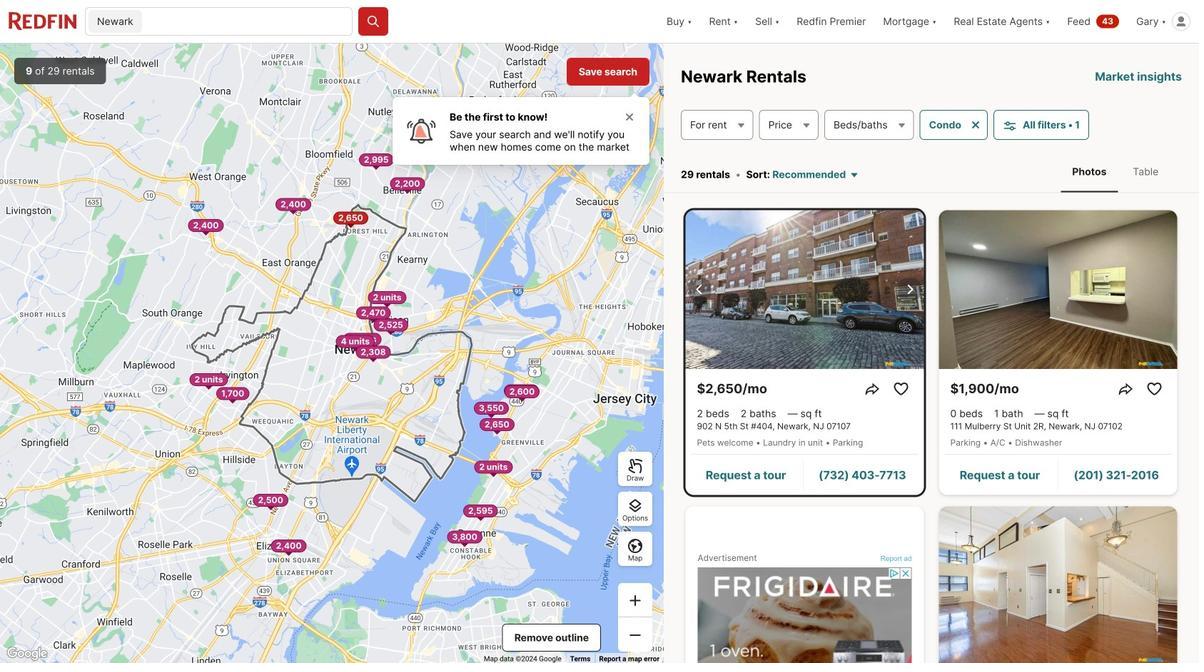 Task type: locate. For each thing, give the bounding box(es) containing it.
0 horizontal spatial add home to favorites image
[[893, 380, 910, 398]]

None search field
[[145, 8, 352, 36]]

1 horizontal spatial add home to favorites image
[[1146, 380, 1163, 398]]

2 add home to favorites image from the left
[[1146, 380, 1163, 398]]

add home to favorites image
[[893, 380, 910, 398], [1146, 380, 1163, 398]]

share home image
[[864, 380, 881, 398]]

add home to favorites image inside checkbox
[[1146, 380, 1163, 398]]

1 vertical spatial mls logo image
[[1139, 658, 1175, 662]]

add home to favorites image right share home image
[[1146, 380, 1163, 398]]

mls logo image
[[1139, 362, 1175, 366], [1139, 658, 1175, 662]]

next image
[[901, 281, 918, 298]]

add home to favorites image inside option
[[893, 380, 910, 398]]

Add home to favorites checkbox
[[890, 378, 913, 400]]

0 vertical spatial mls logo image
[[1139, 362, 1175, 366]]

submit search image
[[366, 14, 380, 29]]

tab list
[[1049, 151, 1182, 192]]

add home to favorites image for add home to favorites option
[[893, 380, 910, 398]]

add home to favorites image for add home to favorites checkbox
[[1146, 380, 1163, 398]]

previous image
[[691, 281, 708, 298]]

add home to favorites image right share home icon on the right of page
[[893, 380, 910, 398]]

1 add home to favorites image from the left
[[893, 380, 910, 398]]



Task type: describe. For each thing, give the bounding box(es) containing it.
2 mls logo image from the top
[[1139, 658, 1175, 662]]

Add home to favorites checkbox
[[1143, 378, 1166, 400]]

map region
[[0, 44, 664, 663]]

share home image
[[1117, 380, 1135, 398]]

google image
[[4, 645, 51, 663]]

ad element
[[698, 567, 912, 663]]

advertisement image
[[678, 501, 932, 663]]

1 mls logo image from the top
[[1139, 362, 1175, 366]]



Task type: vqa. For each thing, say whether or not it's contained in the screenshot.
the rightmost Floor Plans
no



